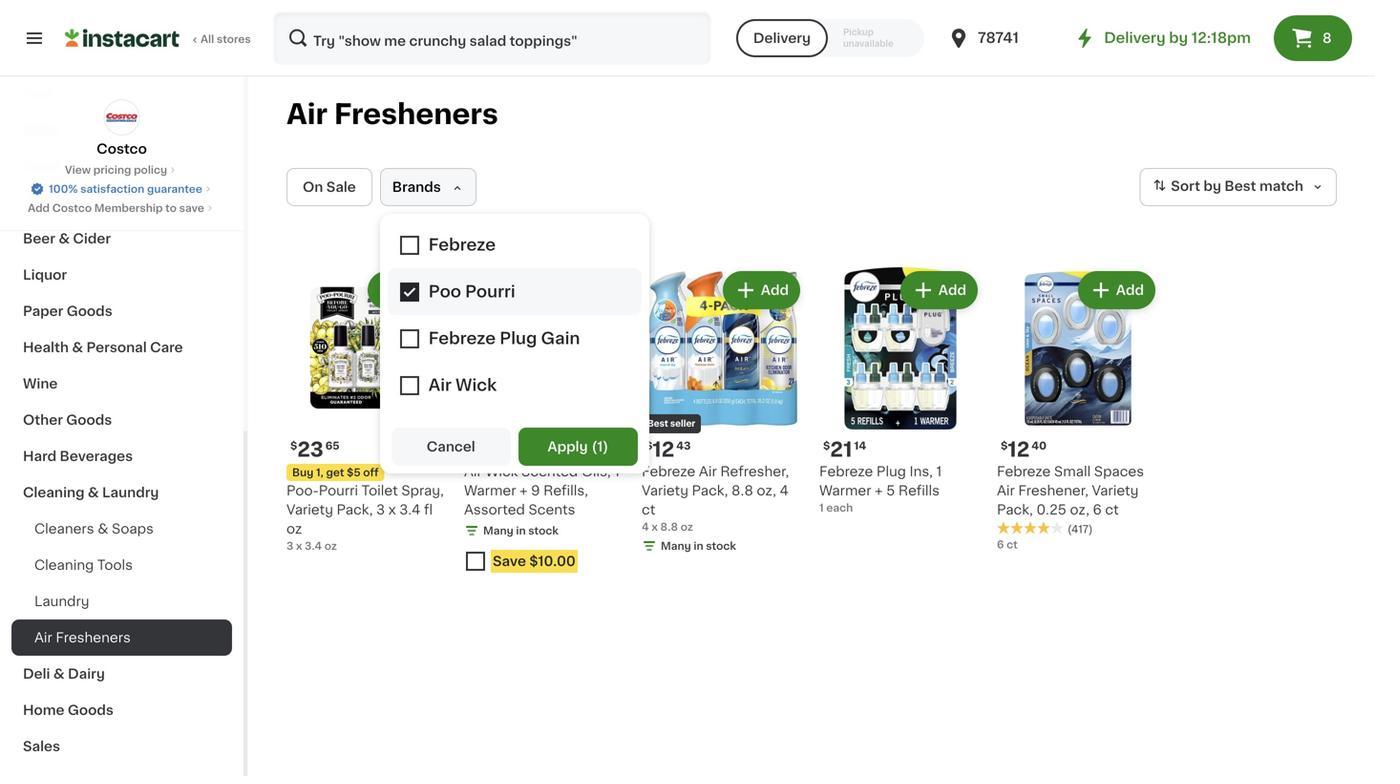 Task type: locate. For each thing, give the bounding box(es) containing it.
fresheners up brands
[[334, 101, 498, 128]]

& for deli
[[53, 668, 65, 681]]

add button for $ 21 14
[[902, 273, 976, 308]]

health & personal care
[[23, 341, 183, 354]]

air fresheners up dairy
[[34, 631, 131, 645]]

best inside product group
[[648, 420, 668, 428]]

by inside best match sort by field
[[1204, 180, 1222, 193]]

0 vertical spatial in
[[516, 526, 526, 536]]

1 horizontal spatial best
[[1225, 180, 1257, 193]]

0 horizontal spatial ct
[[642, 503, 656, 517]]

pack,
[[692, 484, 728, 498], [337, 503, 373, 517], [997, 503, 1033, 517]]

fresheners up dairy
[[56, 631, 131, 645]]

+ inside the air wick scented oils, 1 warmer + 9 refills, assorted scents
[[520, 484, 528, 498]]

cleaning up cleaners
[[23, 486, 85, 500]]

oz, up the (417)
[[1070, 503, 1090, 517]]

0 horizontal spatial febreze
[[642, 465, 696, 479]]

(417)
[[1068, 524, 1093, 535]]

$ inside $ 22 38
[[468, 441, 475, 451]]

$ for $ 12 43
[[646, 441, 653, 451]]

warmer inside the air wick scented oils, 1 warmer + 9 refills, assorted scents
[[464, 484, 516, 498]]

service type group
[[736, 19, 925, 57]]

ct down $ 12 43 on the bottom
[[642, 503, 656, 517]]

oz down $ 12 43 on the bottom
[[681, 522, 693, 532]]

0 horizontal spatial +
[[520, 484, 528, 498]]

product group
[[287, 267, 449, 554], [464, 267, 627, 581], [642, 267, 804, 558], [819, 267, 982, 516], [997, 267, 1160, 553]]

many in stock
[[483, 526, 559, 536], [661, 541, 736, 552]]

goods for home goods
[[68, 704, 114, 717]]

12 for $ 12 43
[[653, 440, 675, 460]]

tools
[[97, 559, 133, 572]]

variety inside febreze air refresher, variety pack, 8.8 oz, 4 ct 4 x 8.8 oz
[[642, 484, 689, 498]]

pack, up 6 ct
[[997, 503, 1033, 517]]

None search field
[[273, 11, 711, 65]]

Best match Sort by field
[[1140, 168, 1337, 206]]

by left 12:18pm
[[1169, 31, 1188, 45]]

1 horizontal spatial +
[[875, 484, 883, 498]]

on sale
[[303, 181, 356, 194]]

2 warmer from the left
[[819, 484, 872, 498]]

0 vertical spatial cleaning
[[23, 486, 85, 500]]

1 12 from the left
[[653, 440, 675, 460]]

& left soaps
[[98, 522, 108, 536]]

$ 12 43
[[646, 440, 691, 460]]

1 horizontal spatial in
[[694, 541, 704, 552]]

scents
[[529, 503, 575, 517]]

0 horizontal spatial air fresheners
[[34, 631, 131, 645]]

goods up beverages
[[66, 414, 112, 427]]

warmer up 'each'
[[819, 484, 872, 498]]

+
[[520, 484, 528, 498], [875, 484, 883, 498]]

wine link
[[11, 366, 232, 402]]

warmer up assorted at the bottom of the page
[[464, 484, 516, 498]]

1 horizontal spatial air fresheners
[[287, 101, 498, 128]]

delivery for delivery by 12:18pm
[[1104, 31, 1166, 45]]

refills,
[[544, 484, 588, 498]]

oz down the pourri
[[325, 541, 337, 552]]

1 horizontal spatial fresheners
[[334, 101, 498, 128]]

1 febreze from the left
[[642, 465, 696, 479]]

baby
[[23, 123, 59, 137]]

satisfaction
[[80, 184, 144, 194]]

38
[[503, 441, 517, 451]]

1 horizontal spatial by
[[1204, 180, 1222, 193]]

1 right oils,
[[614, 465, 620, 479]]

air down 22
[[464, 465, 482, 479]]

0 horizontal spatial delivery
[[753, 32, 811, 45]]

& right 'health'
[[72, 341, 83, 354]]

many down assorted at the bottom of the page
[[483, 526, 514, 536]]

1 horizontal spatial 8.8
[[732, 484, 754, 498]]

air down $ 12 40
[[997, 484, 1015, 498]]

$ inside the $ 23 65
[[290, 441, 297, 451]]

brands
[[392, 181, 441, 194]]

5 $ from the left
[[1001, 441, 1008, 451]]

2 horizontal spatial x
[[652, 522, 658, 532]]

0 vertical spatial 3
[[376, 503, 385, 517]]

3 down toilet
[[376, 503, 385, 517]]

stock down febreze air refresher, variety pack, 8.8 oz, 4 ct 4 x 8.8 oz
[[706, 541, 736, 552]]

6 up the (417)
[[1093, 503, 1102, 517]]

costco
[[97, 142, 147, 156], [52, 203, 92, 213]]

0 horizontal spatial costco
[[52, 203, 92, 213]]

6 down "febreze small spaces air freshener, variety pack, 0.25 oz, 6 ct"
[[997, 540, 1004, 550]]

12
[[653, 440, 675, 460], [1008, 440, 1030, 460]]

1 vertical spatial goods
[[66, 414, 112, 427]]

0 vertical spatial by
[[1169, 31, 1188, 45]]

best inside field
[[1225, 180, 1257, 193]]

febreze inside febreze air refresher, variety pack, 8.8 oz, 4 ct 4 x 8.8 oz
[[642, 465, 696, 479]]

4 down refresher,
[[780, 484, 789, 498]]

view
[[65, 165, 91, 175]]

0 vertical spatial laundry
[[102, 486, 159, 500]]

$ inside $ 12 43
[[646, 441, 653, 451]]

0 vertical spatial many
[[483, 526, 514, 536]]

many down febreze air refresher, variety pack, 8.8 oz, 4 ct 4 x 8.8 oz
[[661, 541, 691, 552]]

febreze down $ 12 43 on the bottom
[[642, 465, 696, 479]]

best
[[1225, 180, 1257, 193], [648, 420, 668, 428]]

laundry down cleaning tools
[[34, 595, 89, 608]]

1 horizontal spatial laundry
[[102, 486, 159, 500]]

warmer inside febreze plug ins, 1 warmer + 5 refills 1 each
[[819, 484, 872, 498]]

$ left 38
[[468, 441, 475, 451]]

stock down scents
[[528, 526, 559, 536]]

cleaning tools link
[[11, 547, 232, 584]]

product group containing 23
[[287, 267, 449, 554]]

2 horizontal spatial febreze
[[997, 465, 1051, 479]]

1 vertical spatial 3
[[287, 541, 293, 552]]

4
[[780, 484, 789, 498], [642, 522, 649, 532]]

add for $ 12 40
[[1116, 284, 1144, 297]]

3.4 down poo-
[[305, 541, 322, 552]]

1 horizontal spatial oz,
[[1070, 503, 1090, 517]]

$ inside $ 21 14
[[823, 441, 830, 451]]

$ for $ 23 65
[[290, 441, 297, 451]]

electronics link
[[11, 184, 232, 221]]

2 horizontal spatial pack,
[[997, 503, 1033, 517]]

air inside febreze air refresher, variety pack, 8.8 oz, 4 ct 4 x 8.8 oz
[[699, 465, 717, 479]]

cleaning down cleaners
[[34, 559, 94, 572]]

1 product group from the left
[[287, 267, 449, 554]]

1 horizontal spatial ct
[[1007, 540, 1018, 550]]

0 horizontal spatial many
[[483, 526, 514, 536]]

0 vertical spatial 8.8
[[732, 484, 754, 498]]

1 horizontal spatial stock
[[706, 541, 736, 552]]

8.8 down refresher,
[[732, 484, 754, 498]]

$ left 14
[[823, 441, 830, 451]]

0 horizontal spatial 3
[[287, 541, 293, 552]]

oz down poo-
[[287, 522, 302, 536]]

& up cleaners & soaps
[[88, 486, 99, 500]]

0 horizontal spatial x
[[296, 541, 302, 552]]

0 horizontal spatial best
[[648, 420, 668, 428]]

assorted
[[464, 503, 525, 517]]

(
[[592, 440, 597, 454]]

cancel
[[427, 440, 475, 454]]

0 vertical spatial 4
[[780, 484, 789, 498]]

goods
[[67, 305, 112, 318], [66, 414, 112, 427], [68, 704, 114, 717]]

best left match
[[1225, 180, 1257, 193]]

fresheners
[[334, 101, 498, 128], [56, 631, 131, 645]]

view pricing policy link
[[65, 162, 179, 178]]

0 vertical spatial fresheners
[[334, 101, 498, 128]]

1 vertical spatial laundry
[[34, 595, 89, 608]]

in down febreze air refresher, variety pack, 8.8 oz, 4 ct 4 x 8.8 oz
[[694, 541, 704, 552]]

0.25
[[1037, 503, 1067, 517]]

+ left 5
[[875, 484, 883, 498]]

3 febreze from the left
[[997, 465, 1051, 479]]

goods down dairy
[[68, 704, 114, 717]]

0 horizontal spatial 3.4
[[305, 541, 322, 552]]

0 vertical spatial many in stock
[[483, 526, 559, 536]]

save $10.00 button
[[464, 546, 627, 581]]

variety down poo-
[[287, 503, 333, 517]]

2 horizontal spatial variety
[[1092, 484, 1139, 498]]

sales link
[[11, 729, 232, 765]]

2 horizontal spatial ct
[[1105, 503, 1119, 517]]

3 down poo-
[[287, 541, 293, 552]]

3 $ from the left
[[646, 441, 653, 451]]

dairy
[[68, 668, 105, 681]]

policy
[[134, 165, 167, 175]]

0 vertical spatial stock
[[528, 526, 559, 536]]

1 horizontal spatial costco
[[97, 142, 147, 156]]

febreze down $ 12 40
[[997, 465, 1051, 479]]

1 horizontal spatial 3.4
[[399, 503, 421, 517]]

78741 button
[[948, 11, 1062, 65]]

costco logo image
[[104, 99, 140, 136]]

product group containing 21
[[819, 267, 982, 516]]

best seller
[[648, 420, 695, 428]]

cleaning
[[23, 486, 85, 500], [34, 559, 94, 572]]

1 horizontal spatial warmer
[[819, 484, 872, 498]]

by inside 'delivery by 12:18pm' link
[[1169, 31, 1188, 45]]

variety down the spaces
[[1092, 484, 1139, 498]]

0 horizontal spatial variety
[[287, 503, 333, 517]]

instacart logo image
[[65, 27, 180, 50]]

0 vertical spatial goods
[[67, 305, 112, 318]]

costco up view pricing policy 'link'
[[97, 142, 147, 156]]

1 horizontal spatial pack,
[[692, 484, 728, 498]]

40
[[1032, 441, 1047, 451]]

1 vertical spatial costco
[[52, 203, 92, 213]]

goods for other goods
[[66, 414, 112, 427]]

8.8
[[732, 484, 754, 498], [661, 522, 678, 532]]

1 horizontal spatial 6
[[1093, 503, 1102, 517]]

4 down $ 12 43 on the bottom
[[642, 522, 649, 532]]

sort by
[[1171, 180, 1222, 193]]

save
[[493, 555, 526, 568]]

2 vertical spatial x
[[296, 541, 302, 552]]

air fresheners up brands
[[287, 101, 498, 128]]

1 horizontal spatial variety
[[642, 484, 689, 498]]

ct down "febreze small spaces air freshener, variety pack, 0.25 oz, 6 ct"
[[1007, 540, 1018, 550]]

personal
[[86, 341, 147, 354]]

8.8 down $ 12 43 on the bottom
[[661, 522, 678, 532]]

1 $ from the left
[[290, 441, 297, 451]]

spaces
[[1094, 465, 1144, 479]]

12 left 43
[[653, 440, 675, 460]]

laundry up soaps
[[102, 486, 159, 500]]

$ down best seller
[[646, 441, 653, 451]]

+ inside febreze plug ins, 1 warmer + 5 refills 1 each
[[875, 484, 883, 498]]

2 febreze from the left
[[819, 465, 873, 479]]

4 $ from the left
[[823, 441, 830, 451]]

ct down the spaces
[[1105, 503, 1119, 517]]

pack, down refresher,
[[692, 484, 728, 498]]

12 for $ 12 40
[[1008, 440, 1030, 460]]

1 horizontal spatial 12
[[1008, 440, 1030, 460]]

beer & cider
[[23, 232, 111, 245]]

brands button
[[380, 168, 476, 206]]

4 add button from the left
[[1080, 273, 1154, 308]]

oz, down refresher,
[[757, 484, 776, 498]]

+ left 9
[[520, 484, 528, 498]]

0 horizontal spatial oz,
[[757, 484, 776, 498]]

1 horizontal spatial x
[[388, 503, 396, 517]]

1 horizontal spatial 4
[[780, 484, 789, 498]]

2 horizontal spatial oz
[[681, 522, 693, 532]]

1 vertical spatial stock
[[706, 541, 736, 552]]

0 vertical spatial x
[[388, 503, 396, 517]]

★★★★★
[[997, 522, 1064, 535], [997, 522, 1064, 535]]

& for health
[[72, 341, 83, 354]]

oz, inside febreze air refresher, variety pack, 8.8 oz, 4 ct 4 x 8.8 oz
[[757, 484, 776, 498]]

goods up health & personal care
[[67, 305, 112, 318]]

air up deli
[[34, 631, 52, 645]]

ins,
[[910, 465, 933, 479]]

best left seller at the bottom of the page
[[648, 420, 668, 428]]

& right beer
[[59, 232, 70, 245]]

beverages
[[60, 450, 133, 463]]

wick
[[486, 465, 518, 479]]

febreze down $ 21 14
[[819, 465, 873, 479]]

5 product group from the left
[[997, 267, 1160, 553]]

0 horizontal spatial warmer
[[464, 484, 516, 498]]

1 + from the left
[[520, 484, 528, 498]]

$ for $ 12 40
[[1001, 441, 1008, 451]]

in up save
[[516, 526, 526, 536]]

x down toilet
[[388, 503, 396, 517]]

1 vertical spatial oz,
[[1070, 503, 1090, 517]]

to
[[165, 203, 177, 213]]

1 vertical spatial best
[[648, 420, 668, 428]]

2 product group from the left
[[464, 267, 627, 581]]

oils,
[[581, 465, 611, 479]]

2 12 from the left
[[1008, 440, 1030, 460]]

0 horizontal spatial 12
[[653, 440, 675, 460]]

1 vertical spatial 4
[[642, 522, 649, 532]]

1 vertical spatial cleaning
[[34, 559, 94, 572]]

by right sort
[[1204, 180, 1222, 193]]

delivery
[[1104, 31, 1166, 45], [753, 32, 811, 45]]

add button
[[369, 273, 443, 308], [725, 273, 798, 308], [902, 273, 976, 308], [1080, 273, 1154, 308]]

$ left 40
[[1001, 441, 1008, 451]]

1
[[597, 440, 603, 454], [614, 465, 620, 479], [936, 465, 942, 479], [819, 503, 824, 513]]

2 add button from the left
[[725, 273, 798, 308]]

100%
[[49, 184, 78, 194]]

4 product group from the left
[[819, 267, 982, 516]]

3 add button from the left
[[902, 273, 976, 308]]

delivery inside button
[[753, 32, 811, 45]]

1 horizontal spatial febreze
[[819, 465, 873, 479]]

variety inside poo-pourri toilet spray, variety pack, 3 x 3.4 fl oz 3 x 3.4 oz
[[287, 503, 333, 517]]

14
[[854, 441, 866, 451]]

0 horizontal spatial many in stock
[[483, 526, 559, 536]]

2 + from the left
[[875, 484, 883, 498]]

add for $ 21 14
[[939, 284, 967, 297]]

x down $ 12 43 on the bottom
[[652, 522, 658, 532]]

costco inside the add costco membership to save link
[[52, 203, 92, 213]]

1 warmer from the left
[[464, 484, 516, 498]]

delivery button
[[736, 19, 828, 57]]

1 horizontal spatial many in stock
[[661, 541, 736, 552]]

costco down "100%"
[[52, 203, 92, 213]]

1 vertical spatial many
[[661, 541, 691, 552]]

&
[[59, 232, 70, 245], [72, 341, 83, 354], [88, 486, 99, 500], [98, 522, 108, 536], [53, 668, 65, 681]]

0 horizontal spatial stock
[[528, 526, 559, 536]]

0 vertical spatial air fresheners
[[287, 101, 498, 128]]

air up on in the left of the page
[[287, 101, 328, 128]]

paper goods
[[23, 305, 112, 318]]

febreze inside febreze plug ins, 1 warmer + 5 refills 1 each
[[819, 465, 873, 479]]

1 vertical spatial 6
[[997, 540, 1004, 550]]

1 vertical spatial many in stock
[[661, 541, 736, 552]]

each
[[827, 503, 853, 513]]

8 button
[[1274, 15, 1352, 61]]

1 vertical spatial x
[[652, 522, 658, 532]]

1 horizontal spatial delivery
[[1104, 31, 1166, 45]]

6
[[1093, 503, 1102, 517], [997, 540, 1004, 550]]

liquor link
[[11, 257, 232, 293]]

43
[[676, 441, 691, 451]]

12 left 40
[[1008, 440, 1030, 460]]

many in stock down febreze air refresher, variety pack, 8.8 oz, 4 ct 4 x 8.8 oz
[[661, 541, 736, 552]]

0 vertical spatial best
[[1225, 180, 1257, 193]]

0 vertical spatial oz,
[[757, 484, 776, 498]]

2 $ from the left
[[468, 441, 475, 451]]

1 vertical spatial 8.8
[[661, 522, 678, 532]]

febreze inside "febreze small spaces air freshener, variety pack, 0.25 oz, 6 ct"
[[997, 465, 1051, 479]]

health & personal care link
[[11, 330, 232, 366]]

health
[[23, 341, 69, 354]]

0 horizontal spatial fresheners
[[56, 631, 131, 645]]

best for best seller
[[648, 420, 668, 428]]

air left refresher,
[[699, 465, 717, 479]]

x down poo-
[[296, 541, 302, 552]]

0 horizontal spatial by
[[1169, 31, 1188, 45]]

& right deli
[[53, 668, 65, 681]]

3.4 left fl
[[399, 503, 421, 517]]

1 up oils,
[[597, 440, 603, 454]]

0 horizontal spatial 6
[[997, 540, 1004, 550]]

pack, down the pourri
[[337, 503, 373, 517]]

paper goods link
[[11, 293, 232, 330]]

$ inside $ 12 40
[[1001, 441, 1008, 451]]

save $10.00
[[493, 555, 576, 568]]

$ up buy
[[290, 441, 297, 451]]

0 horizontal spatial pack,
[[337, 503, 373, 517]]

$
[[290, 441, 297, 451], [468, 441, 475, 451], [646, 441, 653, 451], [823, 441, 830, 451], [1001, 441, 1008, 451]]

0 horizontal spatial in
[[516, 526, 526, 536]]

febreze air refresher, variety pack, 8.8 oz, 4 ct 4 x 8.8 oz
[[642, 465, 789, 532]]

0 vertical spatial 6
[[1093, 503, 1102, 517]]

delivery for delivery
[[753, 32, 811, 45]]

variety down $ 12 43 on the bottom
[[642, 484, 689, 498]]

0 horizontal spatial 4
[[642, 522, 649, 532]]

paper
[[23, 305, 63, 318]]

1 horizontal spatial oz
[[325, 541, 337, 552]]

many in stock up save
[[483, 526, 559, 536]]

cleaning & laundry link
[[11, 475, 232, 511]]

1 vertical spatial by
[[1204, 180, 1222, 193]]

guarantee
[[147, 184, 202, 194]]

2 vertical spatial goods
[[68, 704, 114, 717]]



Task type: describe. For each thing, give the bounding box(es) containing it.
by for delivery
[[1169, 31, 1188, 45]]

febreze plug ins, 1 warmer + 5 refills 1 each
[[819, 465, 942, 513]]

floral
[[23, 160, 61, 173]]

)
[[603, 440, 609, 454]]

add button for $ 12 40
[[1080, 273, 1154, 308]]

0 vertical spatial costco
[[97, 142, 147, 156]]

febreze for freshener,
[[997, 465, 1051, 479]]

1 inside the air wick scented oils, 1 warmer + 9 refills, assorted scents
[[614, 465, 620, 479]]

freshener,
[[1019, 484, 1089, 498]]

1 left 'each'
[[819, 503, 824, 513]]

$ for $ 22 38
[[468, 441, 475, 451]]

22
[[475, 440, 501, 460]]

hard beverages link
[[11, 438, 232, 475]]

pets link
[[11, 75, 232, 112]]

home
[[23, 704, 64, 717]]

x inside febreze air refresher, variety pack, 8.8 oz, 4 ct 4 x 8.8 oz
[[652, 522, 658, 532]]

on
[[303, 181, 323, 194]]

cleaners & soaps link
[[11, 511, 232, 547]]

plug
[[877, 465, 906, 479]]

view pricing policy
[[65, 165, 167, 175]]

& for cleaning
[[88, 486, 99, 500]]

home goods
[[23, 704, 114, 717]]

pets
[[23, 87, 54, 100]]

beer
[[23, 232, 55, 245]]

spray,
[[401, 484, 444, 498]]

deli & dairy link
[[11, 656, 232, 692]]

all stores
[[201, 34, 251, 44]]

& for cleaners
[[98, 522, 108, 536]]

1 horizontal spatial many
[[661, 541, 691, 552]]

air wick scented oils, 1 warmer + 9 refills, assorted scents
[[464, 465, 620, 517]]

on sale button
[[287, 168, 372, 206]]

65
[[325, 441, 340, 451]]

variety inside "febreze small spaces air freshener, variety pack, 0.25 oz, 6 ct"
[[1092, 484, 1139, 498]]

pourri
[[319, 484, 358, 498]]

add inside the add costco membership to save link
[[28, 203, 50, 213]]

cleaning tools
[[34, 559, 133, 572]]

stores
[[217, 34, 251, 44]]

other goods
[[23, 414, 112, 427]]

1 vertical spatial in
[[694, 541, 704, 552]]

best match
[[1225, 180, 1304, 193]]

oz, inside "febreze small spaces air freshener, variety pack, 0.25 oz, 6 ct"
[[1070, 503, 1090, 517]]

febreze for warmer
[[819, 465, 873, 479]]

add button for $ 12 43
[[725, 273, 798, 308]]

buy 1, get $5 off
[[292, 468, 379, 478]]

soaps
[[112, 522, 154, 536]]

$ 23 65
[[290, 440, 340, 460]]

deli & dairy
[[23, 668, 105, 681]]

1 horizontal spatial 3
[[376, 503, 385, 517]]

apply
[[548, 440, 588, 454]]

ct inside febreze air refresher, variety pack, 8.8 oz, 4 ct 4 x 8.8 oz
[[642, 503, 656, 517]]

cleaners & soaps
[[34, 522, 154, 536]]

100% satisfaction guarantee button
[[30, 178, 214, 197]]

home goods link
[[11, 692, 232, 729]]

1 vertical spatial air fresheners
[[34, 631, 131, 645]]

refills
[[899, 484, 940, 498]]

$ 22 38
[[468, 440, 517, 460]]

0 horizontal spatial laundry
[[34, 595, 89, 608]]

6 inside "febreze small spaces air freshener, variety pack, 0.25 oz, 6 ct"
[[1093, 503, 1102, 517]]

sales
[[23, 740, 60, 754]]

poo-
[[287, 484, 319, 498]]

$ 12 40
[[1001, 440, 1047, 460]]

$10.00
[[529, 555, 576, 568]]

cleaning for cleaning & laundry
[[23, 486, 85, 500]]

9
[[531, 484, 540, 498]]

add for $ 12 43
[[761, 284, 789, 297]]

pack, inside poo-pourri toilet spray, variety pack, 3 x 3.4 fl oz 3 x 3.4 oz
[[337, 503, 373, 517]]

cleaning & laundry
[[23, 486, 159, 500]]

& for beer
[[59, 232, 70, 245]]

get
[[326, 468, 344, 478]]

1 vertical spatial fresheners
[[56, 631, 131, 645]]

$5
[[347, 468, 361, 478]]

pack, inside febreze air refresher, variety pack, 8.8 oz, 4 ct 4 x 8.8 oz
[[692, 484, 728, 498]]

1 right ins,
[[936, 465, 942, 479]]

21
[[830, 440, 852, 460]]

save
[[179, 203, 204, 213]]

1 add button from the left
[[369, 273, 443, 308]]

air fresheners link
[[11, 620, 232, 656]]

$ 21 14
[[823, 440, 866, 460]]

sort
[[1171, 180, 1201, 193]]

1 vertical spatial 3.4
[[305, 541, 322, 552]]

goods for paper goods
[[67, 305, 112, 318]]

air inside "febreze small spaces air freshener, variety pack, 0.25 oz, 6 ct"
[[997, 484, 1015, 498]]

Search field
[[275, 13, 710, 63]]

small
[[1054, 465, 1091, 479]]

hard beverages
[[23, 450, 133, 463]]

all
[[201, 34, 214, 44]]

membership
[[94, 203, 163, 213]]

all stores link
[[65, 11, 252, 65]]

78741
[[978, 31, 1019, 45]]

wine
[[23, 377, 58, 391]]

1,
[[316, 468, 324, 478]]

3 product group from the left
[[642, 267, 804, 558]]

oz inside febreze air refresher, variety pack, 8.8 oz, 4 ct 4 x 8.8 oz
[[681, 522, 693, 532]]

air inside the air wick scented oils, 1 warmer + 9 refills, assorted scents
[[464, 465, 482, 479]]

febreze small spaces air freshener, variety pack, 0.25 oz, 6 ct
[[997, 465, 1144, 517]]

ct inside "febreze small spaces air freshener, variety pack, 0.25 oz, 6 ct"
[[1105, 503, 1119, 517]]

hard
[[23, 450, 56, 463]]

febreze for pack,
[[642, 465, 696, 479]]

buy
[[292, 468, 314, 478]]

pack, inside "febreze small spaces air freshener, variety pack, 0.25 oz, 6 ct"
[[997, 503, 1033, 517]]

5
[[886, 484, 895, 498]]

0 horizontal spatial 8.8
[[661, 522, 678, 532]]

100% satisfaction guarantee
[[49, 184, 202, 194]]

poo-pourri toilet spray, variety pack, 3 x 3.4 fl oz 3 x 3.4 oz
[[287, 484, 444, 552]]

scented
[[522, 465, 578, 479]]

0 horizontal spatial oz
[[287, 522, 302, 536]]

0 vertical spatial 3.4
[[399, 503, 421, 517]]

seller
[[670, 420, 695, 428]]

deli
[[23, 668, 50, 681]]

baby link
[[11, 112, 232, 148]]

off
[[363, 468, 379, 478]]

best for best match
[[1225, 180, 1257, 193]]

by for sort
[[1204, 180, 1222, 193]]

floral link
[[11, 148, 232, 184]]

match
[[1260, 180, 1304, 193]]

apply ( 1 )
[[548, 440, 609, 454]]

other goods link
[[11, 402, 232, 438]]

costco link
[[97, 99, 147, 159]]

sale
[[326, 181, 356, 194]]

cleaning for cleaning tools
[[34, 559, 94, 572]]

refresher,
[[720, 465, 789, 479]]

product group containing 22
[[464, 267, 627, 581]]

$ for $ 21 14
[[823, 441, 830, 451]]



Task type: vqa. For each thing, say whether or not it's contained in the screenshot.
$10.00
yes



